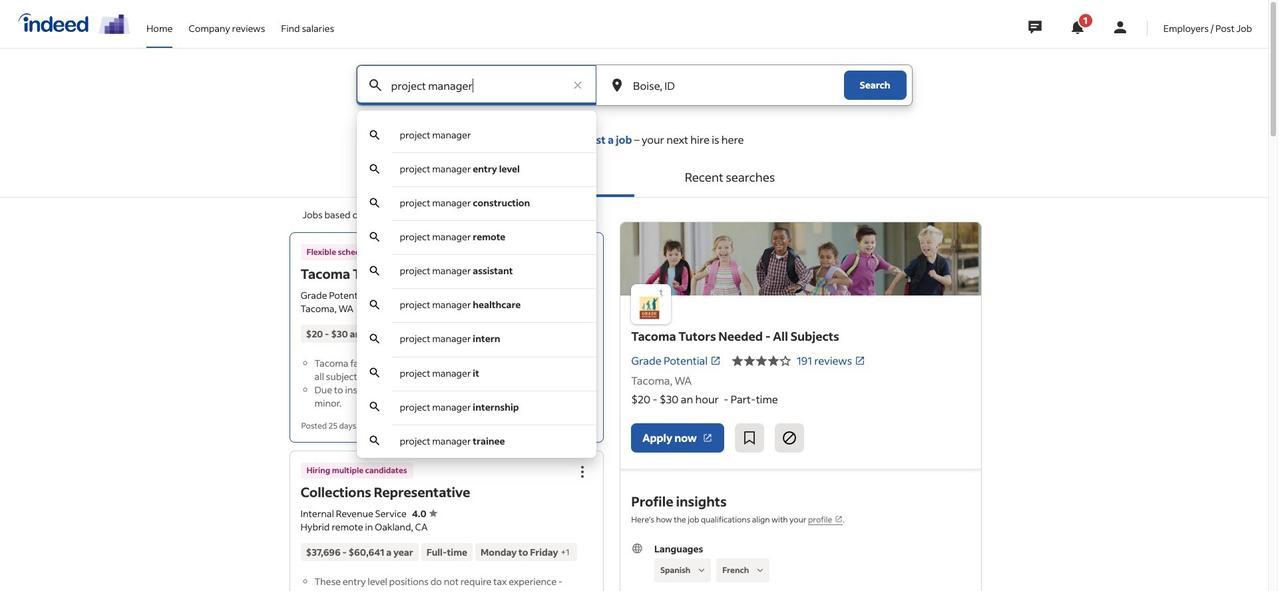 Task type: vqa. For each thing, say whether or not it's contained in the screenshot.
THE CLEAR LOCATION INPUT icon
no



Task type: locate. For each thing, give the bounding box(es) containing it.
project manager element
[[400, 128, 471, 141]]

grade potential (opens in a new tab) image
[[710, 356, 721, 366]]

1 horizontal spatial missing qualification image
[[754, 565, 766, 577]]

group
[[568, 239, 597, 268]]

grade potential logo image
[[621, 222, 981, 296], [631, 284, 671, 324]]

Edit location text field
[[630, 65, 817, 105]]

0 horizontal spatial missing qualification image
[[696, 565, 708, 577]]

messages unread count 0 image
[[1026, 14, 1044, 41]]

4.0 out of five stars rating image
[[412, 507, 437, 520]]

search: Job title, keywords, or company text field
[[388, 65, 565, 105]]

main content
[[0, 65, 1268, 591]]

missing qualification image
[[696, 565, 708, 577], [754, 565, 766, 577]]

None search field
[[345, 65, 923, 458]]

search suggestions list box
[[356, 118, 596, 458]]

tab list
[[0, 157, 1268, 198]]

at indeed, we're committed to increasing representation of women at all levels of indeed's global workforce to at least 50% by 2030 image
[[99, 14, 130, 34]]



Task type: describe. For each thing, give the bounding box(es) containing it.
1 missing qualification image from the left
[[696, 565, 708, 577]]

profile (opens in a new window) image
[[835, 515, 843, 523]]

clear what input image
[[571, 79, 584, 92]]

4.0 out of five stars rating image
[[373, 289, 398, 302]]

account image
[[1112, 19, 1128, 35]]

not interested image
[[781, 430, 797, 446]]

job actions for collections representative is collapsed image
[[575, 464, 591, 480]]

save this job image
[[741, 430, 757, 446]]

apply now (opens in a new tab) image
[[702, 433, 713, 444]]

2 missing qualification image from the left
[[754, 565, 766, 577]]

4 out of 5 stars. link to 191 reviews company ratings (opens in a new tab) image
[[855, 356, 865, 366]]

languages group
[[631, 542, 970, 591]]

4 out of 5 stars image
[[732, 353, 792, 369]]



